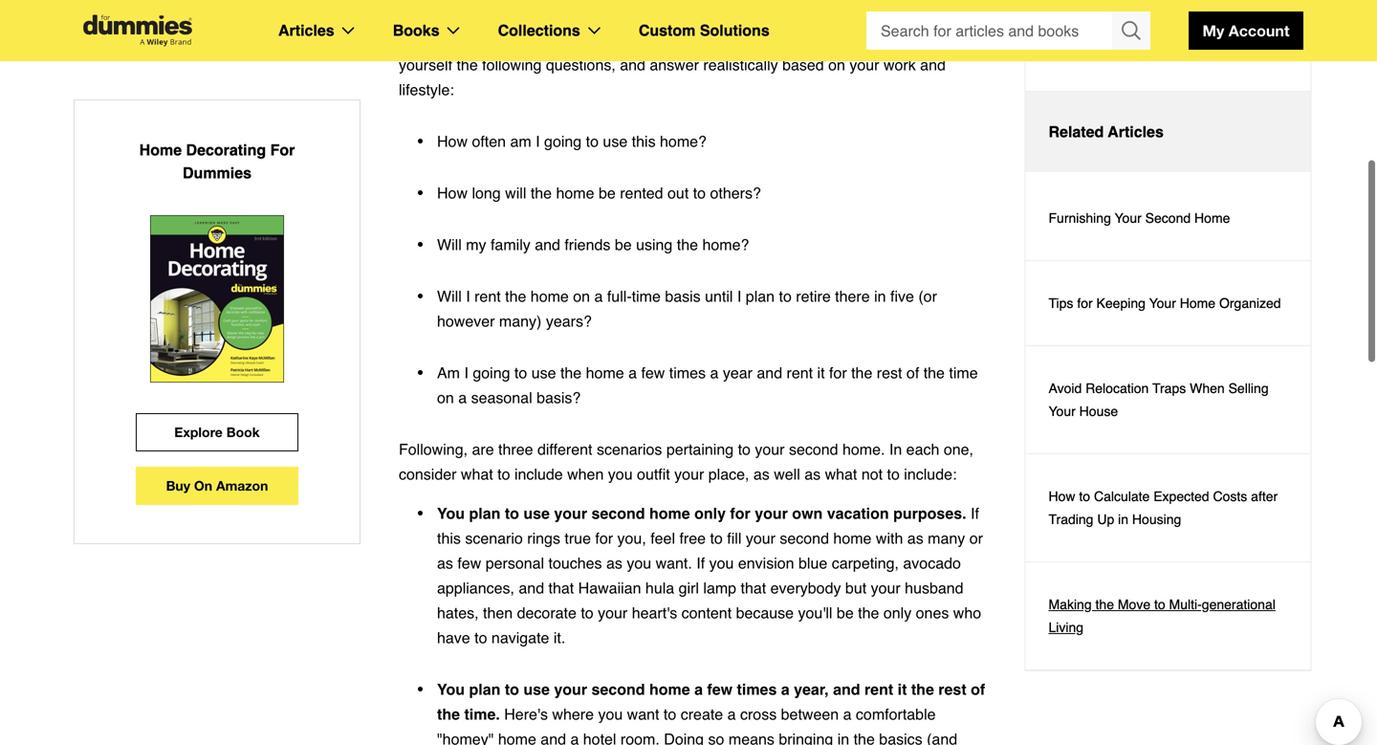 Task type: vqa. For each thing, say whether or not it's contained in the screenshot.
Swahili
no



Task type: describe. For each thing, give the bounding box(es) containing it.
of inside am i going to use the home a few times a year and rent it for the rest of the time on a seasonal basis?
[[907, 364, 919, 382]]

tips
[[1049, 296, 1073, 311]]

include
[[514, 465, 563, 483]]

fill
[[727, 529, 742, 547]]

home inside tips for keeping your home organized link
[[1180, 296, 1216, 311]]

to inside you plan to use your second home a few times a year, and rent it the rest of the time.
[[505, 680, 519, 698]]

to down 'hawaiian'
[[581, 604, 594, 622]]

a inside 'will i rent the home on a full-time basis until i plan to retire there in five (or however many) years?'
[[594, 287, 603, 305]]

will
[[505, 184, 526, 202]]

(or
[[918, 287, 937, 305]]

few inside if this scenario rings true for you, feel free to fill your second home with as many or as few personal touches as you want. if you envision blue carpeting, avocado appliances, and that hawaiian hula girl lamp that everybody but your husband hates, then decorate to your heart's content because you'll be the only ones who have to navigate it.
[[457, 554, 481, 572]]

1 vertical spatial going
[[544, 132, 582, 150]]

costs
[[1213, 489, 1247, 504]]

as right with on the right of the page
[[907, 529, 924, 547]]

how for how often am i going to use this home?
[[437, 132, 468, 150]]

to up the scenario in the bottom left of the page
[[505, 504, 519, 522]]

outfit
[[637, 465, 670, 483]]

basis
[[665, 287, 701, 305]]

so
[[708, 730, 724, 745]]

personal
[[486, 554, 544, 572]]

home.
[[843, 440, 885, 458]]

explore book link
[[136, 413, 298, 451]]

1 horizontal spatial your
[[1115, 210, 1142, 226]]

create
[[681, 705, 723, 723]]

the up comfortable
[[911, 680, 934, 698]]

but
[[845, 579, 867, 597]]

and inside here's where you want to create a cross between a comfortable "homey" home and a hotel room. doing so means bringing in the basics (an
[[541, 730, 566, 745]]

to right out on the top
[[693, 184, 706, 202]]

home inside if this scenario rings true for you, feel free to fill your second home with as many or as few personal touches as you want. if you envision blue carpeting, avocado appliances, and that hawaiian hula girl lamp that everybody but your husband hates, then decorate to your heart's content because you'll be the only ones who have to navigate it.
[[833, 529, 872, 547]]

not
[[862, 465, 883, 483]]

my
[[466, 236, 486, 253]]

your down pertaining
[[674, 465, 704, 483]]

when
[[1190, 381, 1225, 396]]

to inside how to calculate expected costs after trading up in housing
[[1079, 489, 1090, 504]]

you for you plan to use your second home only for your own vacation purposes.
[[437, 504, 465, 522]]

many
[[928, 529, 965, 547]]

in inside here's where you want to create a cross between a comfortable "homey" home and a hotel room. doing so means bringing in the basics (an
[[837, 730, 849, 745]]

following, are three different scenarios pertaining to your second home. in each one, consider what to include when you outfit your place, as well as what not to include:
[[399, 440, 974, 483]]

move
[[1118, 597, 1151, 612]]

furnishing your second home
[[1049, 210, 1230, 226]]

on inside am i going to use the home a few times a year and rent it for the rest of the time on a seasonal basis?
[[437, 389, 454, 406]]

the right "using"
[[677, 236, 698, 253]]

making the move to multi-generational living link
[[1026, 562, 1311, 670]]

solutions
[[700, 22, 770, 39]]

seasonal
[[471, 389, 532, 406]]

the up basis?
[[560, 364, 582, 382]]

a left 'year'
[[710, 364, 719, 382]]

basis?
[[537, 389, 581, 406]]

avoid relocation traps when selling your house link
[[1026, 346, 1311, 454]]

home inside the home decorating for dummies
[[139, 141, 182, 159]]

rest inside am i going to use the home a few times a year and rent it for the rest of the time on a seasonal basis?
[[877, 364, 902, 382]]

the up the home.
[[851, 364, 873, 382]]

0 horizontal spatial if
[[696, 554, 705, 572]]

and inside am i going to use the home a few times a year and rent it for the rest of the time on a seasonal basis?
[[757, 364, 782, 382]]

second up you,
[[592, 504, 645, 522]]

it for the
[[898, 680, 907, 698]]

home inside you plan to use your second home a few times a year, and rent it the rest of the time.
[[649, 680, 690, 698]]

the down (or
[[924, 364, 945, 382]]

touches
[[548, 554, 602, 572]]

on inside to figure this out, you have to know how you're going to use your new place. ask yourself the following questions, and answer realistically based on your work and lifestyle:
[[828, 56, 845, 74]]

include:
[[904, 465, 957, 483]]

know
[[603, 31, 639, 49]]

five
[[890, 287, 914, 305]]

who
[[953, 604, 981, 622]]

many)
[[499, 312, 542, 330]]

use up how long will the home be rented out to others?
[[603, 132, 628, 150]]

book image image
[[150, 215, 284, 383]]

to inside 'will i rent the home on a full-time basis until i plan to retire there in five (or however many) years?'
[[779, 287, 792, 305]]

will my family and friends be using the home?
[[437, 236, 749, 253]]

calculate
[[1094, 489, 1150, 504]]

am
[[437, 364, 460, 382]]

a left the 'cross'
[[727, 705, 736, 723]]

avocado
[[903, 554, 961, 572]]

Search for articles and books text field
[[866, 11, 1114, 50]]

and down the ask
[[920, 56, 946, 74]]

long
[[472, 184, 501, 202]]

the inside here's where you want to create a cross between a comfortable "homey" home and a hotel room. doing so means bringing in the basics (an
[[854, 730, 875, 745]]

to figure this out, you have to know how you're going to use your new place. ask yourself the following questions, and answer realistically based on your work and lifestyle:
[[399, 31, 946, 99]]

each
[[906, 440, 940, 458]]

to
[[399, 31, 415, 49]]

be inside if this scenario rings true for you, feel free to fill your second home with as many or as few personal touches as you want. if you envision blue carpeting, avocado appliances, and that hawaiian hula girl lamp that everybody but your husband hates, then decorate to your heart's content because you'll be the only ones who have to navigate it.
[[837, 604, 854, 622]]

only inside if this scenario rings true for you, feel free to fill your second home with as many or as few personal touches as you want. if you envision blue carpeting, avocado appliances, and that hawaiian hula girl lamp that everybody but your husband hates, then decorate to your heart's content because you'll be the only ones who have to navigate it.
[[884, 604, 912, 622]]

close this dialog image
[[1348, 667, 1368, 686]]

relocation
[[1086, 381, 1149, 396]]

well
[[774, 465, 800, 483]]

am i going to use the home a few times a year and rent it for the rest of the time on a seasonal basis?
[[437, 364, 978, 406]]

buy
[[166, 478, 190, 493]]

blue
[[799, 554, 827, 572]]

rent for second
[[865, 680, 893, 698]]

and down know
[[620, 56, 645, 74]]

your up well
[[755, 440, 785, 458]]

to right "not"
[[887, 465, 900, 483]]

are
[[472, 440, 494, 458]]

home inside am i going to use the home a few times a year and rent it for the rest of the time on a seasonal basis?
[[586, 364, 624, 382]]

questions,
[[546, 56, 616, 74]]

one,
[[944, 440, 974, 458]]

home inside here's where you want to create a cross between a comfortable "homey" home and a hotel room. doing so means bringing in the basics (an
[[498, 730, 536, 745]]

you up lamp on the right bottom of page
[[709, 554, 734, 572]]

you for you plan to use your second home a few times a year, and rent it the rest of the time.
[[437, 680, 465, 698]]

year,
[[794, 680, 829, 698]]

selling
[[1229, 381, 1269, 396]]

envision
[[738, 554, 794, 572]]

answer
[[650, 56, 699, 74]]

2 horizontal spatial this
[[632, 132, 656, 150]]

the inside 'will i rent the home on a full-time basis until i plan to retire there in five (or however many) years?'
[[505, 287, 526, 305]]

have inside to figure this out, you have to know how you're going to use your new place. ask yourself the following questions, and answer realistically based on your work and lifestyle:
[[549, 31, 582, 49]]

dummies
[[183, 164, 252, 182]]

how to calculate expected costs after trading up in housing link
[[1026, 454, 1311, 562]]

collections
[[498, 22, 580, 39]]

view all articles from collection link
[[1026, 7, 1311, 92]]

your down 'hawaiian'
[[598, 604, 628, 622]]

from
[[1146, 41, 1177, 56]]

making
[[1049, 597, 1092, 612]]

as up 'hawaiian'
[[606, 554, 622, 572]]

using
[[636, 236, 673, 253]]

it for for
[[817, 364, 825, 382]]

open article categories image
[[342, 27, 355, 34]]

1 vertical spatial your
[[1149, 296, 1176, 311]]

articles inside dropdown button
[[1108, 123, 1164, 141]]

means
[[729, 730, 775, 745]]

as left well
[[754, 465, 770, 483]]

hotel
[[583, 730, 616, 745]]

house
[[1079, 404, 1118, 419]]

living
[[1049, 620, 1084, 635]]

figure
[[419, 31, 457, 49]]

a right between
[[843, 705, 852, 723]]

three
[[498, 440, 533, 458]]

your down new in the top of the page
[[850, 56, 879, 74]]

how to calculate expected costs after trading up in housing
[[1049, 489, 1278, 527]]

am
[[510, 132, 531, 150]]

logo image
[[74, 15, 202, 46]]

tips for keeping your home organized link
[[1026, 261, 1311, 346]]

year
[[723, 364, 753, 382]]

scenarios
[[597, 440, 662, 458]]

ask
[[919, 31, 944, 49]]

home? for how often am i going to use this home?
[[660, 132, 707, 150]]

will for will my family and friends be using the home?
[[437, 236, 462, 253]]

your up envision
[[746, 529, 776, 547]]

the inside if this scenario rings true for you, feel free to fill your second home with as many or as few personal touches as you want. if you envision blue carpeting, avocado appliances, and that hawaiian hula girl lamp that everybody but your husband hates, then decorate to your heart's content because you'll be the only ones who have to navigate it.
[[858, 604, 879, 622]]

your up true
[[554, 504, 587, 522]]

home decorating for dummies
[[139, 141, 295, 182]]

collection
[[1181, 41, 1240, 56]]

ones
[[916, 604, 949, 622]]

the right the will
[[531, 184, 552, 202]]

vacation
[[827, 504, 889, 522]]

comfortable
[[856, 705, 936, 723]]

you inside to figure this out, you have to know how you're going to use your new place. ask yourself the following questions, and answer realistically based on your work and lifestyle:
[[520, 31, 544, 49]]

custom solutions link
[[639, 18, 770, 43]]

the inside to figure this out, you have to know how you're going to use your new place. ask yourself the following questions, and answer realistically based on your work and lifestyle:
[[457, 56, 478, 74]]

multi-
[[1169, 597, 1202, 612]]

have inside if this scenario rings true for you, feel free to fill your second home with as many or as few personal touches as you want. if you envision blue carpeting, avocado appliances, and that hawaiian hula girl lamp that everybody but your husband hates, then decorate to your heart's content because you'll be the only ones who have to navigate it.
[[437, 629, 470, 647]]

be for friends
[[615, 236, 632, 253]]

use inside you plan to use your second home a few times a year, and rent it the rest of the time.
[[523, 680, 550, 698]]

home up feel
[[649, 504, 690, 522]]

be for home
[[599, 184, 616, 202]]



Task type: locate. For each thing, give the bounding box(es) containing it.
and inside you plan to use your second home a few times a year, and rent it the rest of the time.
[[833, 680, 860, 698]]

0 vertical spatial rest
[[877, 364, 902, 382]]

for down there
[[829, 364, 847, 382]]

housing
[[1132, 512, 1181, 527]]

in left five
[[874, 287, 886, 305]]

2 vertical spatial your
[[1049, 404, 1076, 419]]

to up here's
[[505, 680, 519, 698]]

rent inside you plan to use your second home a few times a year, and rent it the rest of the time.
[[865, 680, 893, 698]]

1 horizontal spatial time
[[949, 364, 978, 382]]

use inside am i going to use the home a few times a year and rent it for the rest of the time on a seasonal basis?
[[531, 364, 556, 382]]

buy on amazon link
[[136, 467, 298, 505]]

2 horizontal spatial going
[[721, 31, 758, 49]]

rest inside you plan to use your second home a few times a year, and rent it the rest of the time.
[[938, 680, 967, 698]]

plan up 'time.'
[[469, 680, 501, 698]]

1 horizontal spatial if
[[971, 504, 979, 522]]

1 horizontal spatial on
[[573, 287, 590, 305]]

1 vertical spatial in
[[1118, 512, 1129, 527]]

you'll
[[798, 604, 833, 622]]

0 vertical spatial home?
[[660, 132, 707, 150]]

to down then
[[474, 629, 487, 647]]

a down where
[[570, 730, 579, 745]]

0 horizontal spatial time
[[632, 287, 661, 305]]

for right tips
[[1077, 296, 1093, 311]]

1 you from the top
[[437, 504, 465, 522]]

time inside am i going to use the home a few times a year and rent it for the rest of the time on a seasonal basis?
[[949, 364, 978, 382]]

1 horizontal spatial of
[[971, 680, 985, 698]]

1 horizontal spatial this
[[462, 31, 486, 49]]

in inside 'will i rent the home on a full-time basis until i plan to retire there in five (or however many) years?'
[[874, 287, 886, 305]]

for up the fill on the right of page
[[730, 504, 751, 522]]

to up realistically
[[762, 31, 775, 49]]

a up create
[[694, 680, 703, 698]]

on down am
[[437, 389, 454, 406]]

use up rings on the left bottom
[[523, 504, 550, 522]]

realistically
[[703, 56, 778, 74]]

plan for your
[[469, 504, 501, 522]]

organized
[[1219, 296, 1281, 311]]

a left year,
[[781, 680, 790, 698]]

out
[[668, 184, 689, 202]]

2 vertical spatial this
[[437, 529, 461, 547]]

going right am
[[544, 132, 582, 150]]

few down 'will i rent the home on a full-time basis until i plan to retire there in five (or however many) years?'
[[641, 364, 665, 382]]

home?
[[660, 132, 707, 150], [702, 236, 749, 253]]

home
[[139, 141, 182, 159], [1195, 210, 1230, 226], [1180, 296, 1216, 311]]

1 vertical spatial rest
[[938, 680, 967, 698]]

this inside if this scenario rings true for you, feel free to fill your second home with as many or as few personal touches as you want. if you envision blue carpeting, avocado appliances, and that hawaiian hula girl lamp that everybody but your husband hates, then decorate to your heart's content because you'll be the only ones who have to navigate it.
[[437, 529, 461, 547]]

2 horizontal spatial in
[[1118, 512, 1129, 527]]

own
[[792, 504, 823, 522]]

1 horizontal spatial that
[[741, 579, 766, 597]]

1 horizontal spatial few
[[641, 364, 665, 382]]

plan up the scenario in the bottom left of the page
[[469, 504, 501, 522]]

rest up in on the bottom right of page
[[877, 364, 902, 382]]

on up years?
[[573, 287, 590, 305]]

open book categories image
[[447, 27, 460, 34]]

2 horizontal spatial rent
[[865, 680, 893, 698]]

if up the or
[[971, 504, 979, 522]]

plan for "homey"
[[469, 680, 501, 698]]

work
[[884, 56, 916, 74]]

1 vertical spatial you
[[437, 680, 465, 698]]

the down but
[[858, 604, 879, 622]]

in inside how to calculate expected costs after trading up in housing
[[1118, 512, 1129, 527]]

2 vertical spatial articles
[[1108, 123, 1164, 141]]

0 vertical spatial how
[[437, 132, 468, 150]]

basics
[[879, 730, 923, 745]]

2 horizontal spatial your
[[1149, 296, 1176, 311]]

to up place,
[[738, 440, 751, 458]]

1 vertical spatial will
[[437, 287, 462, 305]]

the
[[457, 56, 478, 74], [531, 184, 552, 202], [677, 236, 698, 253], [505, 287, 526, 305], [560, 364, 582, 382], [851, 364, 873, 382], [924, 364, 945, 382], [1096, 597, 1114, 612], [858, 604, 879, 622], [911, 680, 934, 698], [437, 705, 460, 723], [854, 730, 875, 745]]

your left second
[[1115, 210, 1142, 226]]

you down scenarios
[[608, 465, 633, 483]]

0 horizontal spatial have
[[437, 629, 470, 647]]

use up based
[[779, 31, 804, 49]]

few inside am i going to use the home a few times a year and rent it for the rest of the time on a seasonal basis?
[[641, 364, 665, 382]]

2 vertical spatial plan
[[469, 680, 501, 698]]

1 vertical spatial few
[[457, 554, 481, 572]]

2 you from the top
[[437, 680, 465, 698]]

2 vertical spatial few
[[707, 680, 733, 698]]

1 horizontal spatial have
[[549, 31, 582, 49]]

your up based
[[808, 31, 838, 49]]

0 vertical spatial times
[[669, 364, 706, 382]]

home down how often am i going to use this home?
[[556, 184, 594, 202]]

out,
[[490, 31, 515, 49]]

for inside am i going to use the home a few times a year and rent it for the rest of the time on a seasonal basis?
[[829, 364, 847, 382]]

after
[[1251, 489, 1278, 504]]

furnishing your second home link
[[1026, 176, 1311, 261]]

1 that from the left
[[549, 579, 574, 597]]

to left the fill on the right of page
[[710, 529, 723, 547]]

following,
[[399, 440, 468, 458]]

2 what from the left
[[825, 465, 857, 483]]

second inside you plan to use your second home a few times a year, and rent it the rest of the time.
[[592, 680, 645, 698]]

on down new in the top of the page
[[828, 56, 845, 74]]

decorating
[[186, 141, 266, 159]]

when
[[567, 465, 604, 483]]

advertisement element
[[1025, 271, 1312, 510]]

rent inside 'will i rent the home on a full-time basis until i plan to retire there in five (or however many) years?'
[[474, 287, 501, 305]]

purposes.
[[893, 504, 966, 522]]

1 vertical spatial articles
[[1099, 41, 1142, 56]]

0 horizontal spatial only
[[694, 504, 726, 522]]

to down three
[[497, 465, 510, 483]]

0 vertical spatial you
[[437, 504, 465, 522]]

2 vertical spatial rent
[[865, 680, 893, 698]]

there
[[835, 287, 870, 305]]

1 horizontal spatial rent
[[787, 364, 813, 382]]

lifestyle:
[[399, 81, 454, 99]]

home down here's
[[498, 730, 536, 745]]

use inside to figure this out, you have to know how you're going to use your new place. ask yourself the following questions, and answer realistically based on your work and lifestyle:
[[779, 31, 804, 49]]

going
[[721, 31, 758, 49], [544, 132, 582, 150], [473, 364, 510, 382]]

home left organized
[[1180, 296, 1216, 311]]

to up seasonal
[[514, 364, 527, 382]]

expected
[[1154, 489, 1209, 504]]

hula
[[645, 579, 674, 597]]

articles right all
[[1099, 41, 1142, 56]]

how for how long will the home be rented out to others?
[[437, 184, 468, 202]]

will left my
[[437, 236, 462, 253]]

how left often
[[437, 132, 468, 150]]

0 vertical spatial time
[[632, 287, 661, 305]]

1 vertical spatial rent
[[787, 364, 813, 382]]

group
[[866, 11, 1151, 50]]

1 horizontal spatial times
[[737, 680, 777, 698]]

you inside here's where you want to create a cross between a comfortable "homey" home and a hotel room. doing so means bringing in the basics (an
[[598, 705, 623, 723]]

2 vertical spatial home
[[1180, 296, 1216, 311]]

times for year,
[[737, 680, 777, 698]]

and inside if this scenario rings true for you, feel free to fill your second home with as many or as few personal touches as you want. if you envision blue carpeting, avocado appliances, and that hawaiian hula girl lamp that everybody but your husband hates, then decorate to your heart's content because you'll be the only ones who have to navigate it.
[[519, 579, 544, 597]]

based
[[782, 56, 824, 74]]

second up well
[[789, 440, 838, 458]]

few up appliances,
[[457, 554, 481, 572]]

for right true
[[595, 529, 613, 547]]

and right year,
[[833, 680, 860, 698]]

pertaining
[[666, 440, 734, 458]]

husband
[[905, 579, 964, 597]]

second down own
[[780, 529, 829, 547]]

1 vertical spatial times
[[737, 680, 777, 698]]

1 horizontal spatial what
[[825, 465, 857, 483]]

free
[[679, 529, 706, 547]]

of inside you plan to use your second home a few times a year, and rent it the rest of the time.
[[971, 680, 985, 698]]

you inside the following, are three different scenarios pertaining to your second home. in each one, consider what to include when you outfit your place, as well as what not to include:
[[608, 465, 633, 483]]

this right open book categories icon
[[462, 31, 486, 49]]

open collections list image
[[588, 27, 600, 34]]

new
[[842, 31, 870, 49]]

going inside am i going to use the home a few times a year and rent it for the rest of the time on a seasonal basis?
[[473, 364, 510, 382]]

0 vertical spatial your
[[1115, 210, 1142, 226]]

it down retire
[[817, 364, 825, 382]]

0 vertical spatial will
[[437, 236, 462, 253]]

0 horizontal spatial this
[[437, 529, 461, 547]]

1 vertical spatial have
[[437, 629, 470, 647]]

if
[[971, 504, 979, 522], [696, 554, 705, 572]]

2 will from the top
[[437, 287, 462, 305]]

times
[[669, 364, 706, 382], [737, 680, 777, 698]]

0 horizontal spatial rent
[[474, 287, 501, 305]]

0 horizontal spatial rest
[[877, 364, 902, 382]]

time inside 'will i rent the home on a full-time basis until i plan to retire there in five (or however many) years?'
[[632, 287, 661, 305]]

bringing
[[779, 730, 833, 745]]

others?
[[710, 184, 761, 202]]

1 what from the left
[[461, 465, 493, 483]]

have
[[549, 31, 582, 49], [437, 629, 470, 647]]

1 vertical spatial how
[[437, 184, 468, 202]]

this
[[462, 31, 486, 49], [632, 132, 656, 150], [437, 529, 461, 547]]

1 horizontal spatial rest
[[938, 680, 967, 698]]

that up 'because'
[[741, 579, 766, 597]]

0 vertical spatial it
[[817, 364, 825, 382]]

home inside 'will i rent the home on a full-time basis until i plan to retire there in five (or however many) years?'
[[531, 287, 569, 305]]

will
[[437, 236, 462, 253], [437, 287, 462, 305]]

home up years?
[[531, 287, 569, 305]]

to left retire
[[779, 287, 792, 305]]

time
[[632, 287, 661, 305], [949, 364, 978, 382]]

feel
[[651, 529, 675, 547]]

you right out,
[[520, 31, 544, 49]]

you plan to use your second home a few times a year, and rent it the rest of the time.
[[437, 680, 985, 723]]

your left own
[[755, 504, 788, 522]]

your inside you plan to use your second home a few times a year, and rent it the rest of the time.
[[554, 680, 587, 698]]

0 vertical spatial on
[[828, 56, 845, 74]]

as
[[754, 465, 770, 483], [805, 465, 821, 483], [907, 529, 924, 547], [437, 554, 453, 572], [606, 554, 622, 572]]

0 vertical spatial articles
[[278, 22, 334, 39]]

the left basics
[[854, 730, 875, 745]]

my account link
[[1189, 11, 1304, 50]]

0 vertical spatial few
[[641, 364, 665, 382]]

the inside the making the move to multi-generational living
[[1096, 597, 1114, 612]]

as right well
[[805, 465, 821, 483]]

2 vertical spatial going
[[473, 364, 510, 382]]

few for use
[[641, 364, 665, 382]]

1 horizontal spatial only
[[884, 604, 912, 622]]

0 vertical spatial home
[[139, 141, 182, 159]]

the up many)
[[505, 287, 526, 305]]

the left "move"
[[1096, 597, 1114, 612]]

going up seasonal
[[473, 364, 510, 382]]

0 horizontal spatial your
[[1049, 404, 1076, 419]]

second up want
[[592, 680, 645, 698]]

and right family
[[535, 236, 560, 253]]

0 vertical spatial rent
[[474, 287, 501, 305]]

for inside related articles tab list
[[1077, 296, 1093, 311]]

0 horizontal spatial of
[[907, 364, 919, 382]]

how inside how to calculate expected costs after trading up in housing
[[1049, 489, 1075, 504]]

0 horizontal spatial few
[[457, 554, 481, 572]]

times up the 'cross'
[[737, 680, 777, 698]]

to inside the making the move to multi-generational living
[[1154, 597, 1165, 612]]

different
[[537, 440, 592, 458]]

articles left open article categories image
[[278, 22, 334, 39]]

1 vertical spatial home
[[1195, 210, 1230, 226]]

0 vertical spatial if
[[971, 504, 979, 522]]

going inside to figure this out, you have to know how you're going to use your new place. ask yourself the following questions, and answer realistically based on your work and lifestyle:
[[721, 31, 758, 49]]

few for your
[[707, 680, 733, 698]]

home down "vacation" on the bottom right of the page
[[833, 529, 872, 547]]

and right 'year'
[[757, 364, 782, 382]]

second inside if this scenario rings true for you, feel free to fill your second home with as many or as few personal touches as you want. if you envision blue carpeting, avocado appliances, and that hawaiian hula girl lamp that everybody but your husband hates, then decorate to your heart's content because you'll be the only ones who have to navigate it.
[[780, 529, 829, 547]]

0 horizontal spatial it
[[817, 364, 825, 382]]

related articles
[[1049, 123, 1164, 141]]

in right bringing
[[837, 730, 849, 745]]

2 vertical spatial in
[[837, 730, 849, 745]]

0 horizontal spatial times
[[669, 364, 706, 382]]

home up want
[[649, 680, 690, 698]]

2 vertical spatial how
[[1049, 489, 1075, 504]]

to up questions,
[[586, 31, 599, 49]]

i inside am i going to use the home a few times a year and rent it for the rest of the time on a seasonal basis?
[[464, 364, 469, 382]]

what left "not"
[[825, 465, 857, 483]]

plan inside you plan to use your second home a few times a year, and rent it the rest of the time.
[[469, 680, 501, 698]]

0 vertical spatial in
[[874, 287, 886, 305]]

it inside am i going to use the home a few times a year and rent it for the rest of the time on a seasonal basis?
[[817, 364, 825, 382]]

1 vertical spatial only
[[884, 604, 912, 622]]

your up where
[[554, 680, 587, 698]]

1 vertical spatial be
[[615, 236, 632, 253]]

2 vertical spatial on
[[437, 389, 454, 406]]

consider
[[399, 465, 457, 483]]

the up "homey" at the left
[[437, 705, 460, 723]]

home left decorating
[[139, 141, 182, 159]]

1 vertical spatial this
[[632, 132, 656, 150]]

of up each
[[907, 364, 919, 382]]

rent for the
[[787, 364, 813, 382]]

room.
[[621, 730, 660, 745]]

1 will from the top
[[437, 236, 462, 253]]

1 horizontal spatial it
[[898, 680, 907, 698]]

2 horizontal spatial few
[[707, 680, 733, 698]]

1 vertical spatial on
[[573, 287, 590, 305]]

decorate
[[517, 604, 577, 622]]

0 horizontal spatial what
[[461, 465, 493, 483]]

few up create
[[707, 680, 733, 698]]

related articles tab list
[[1025, 0, 1312, 671]]

or
[[969, 529, 983, 547]]

this inside to figure this out, you have to know how you're going to use your new place. ask yourself the following questions, and answer realistically based on your work and lifestyle:
[[462, 31, 486, 49]]

plan inside 'will i rent the home on a full-time basis until i plan to retire there in five (or however many) years?'
[[746, 287, 775, 305]]

custom
[[639, 22, 696, 39]]

times left 'year'
[[669, 364, 706, 382]]

you plan to use your second home only for your own vacation purposes.
[[437, 504, 966, 522]]

related articles tab
[[1026, 92, 1311, 172]]

have up questions,
[[549, 31, 582, 49]]

a left full- on the top left
[[594, 287, 603, 305]]

only left ones
[[884, 604, 912, 622]]

1 vertical spatial it
[[898, 680, 907, 698]]

what down are
[[461, 465, 493, 483]]

you inside you plan to use your second home a few times a year, and rent it the rest of the time.
[[437, 680, 465, 698]]

will up however
[[437, 287, 462, 305]]

0 horizontal spatial on
[[437, 389, 454, 406]]

it inside you plan to use your second home a few times a year, and rent it the rest of the time.
[[898, 680, 907, 698]]

all
[[1081, 41, 1095, 56]]

home? up until on the right of page
[[702, 236, 749, 253]]

0 vertical spatial be
[[599, 184, 616, 202]]

a down am
[[458, 389, 467, 406]]

0 vertical spatial this
[[462, 31, 486, 49]]

2 that from the left
[[741, 579, 766, 597]]

second
[[789, 440, 838, 458], [592, 504, 645, 522], [780, 529, 829, 547], [592, 680, 645, 698]]

0 vertical spatial going
[[721, 31, 758, 49]]

your
[[808, 31, 838, 49], [850, 56, 879, 74], [755, 440, 785, 458], [674, 465, 704, 483], [554, 504, 587, 522], [755, 504, 788, 522], [746, 529, 776, 547], [871, 579, 901, 597], [598, 604, 628, 622], [554, 680, 587, 698]]

times for year
[[669, 364, 706, 382]]

0 vertical spatial only
[[694, 504, 726, 522]]

where
[[552, 705, 594, 723]]

for inside if this scenario rings true for you, feel free to fill your second home with as many or as few personal touches as you want. if you envision blue carpeting, avocado appliances, and that hawaiian hula girl lamp that everybody but your husband hates, then decorate to your heart's content because you'll be the only ones who have to navigate it.
[[595, 529, 613, 547]]

view all articles from collection
[[1049, 41, 1240, 56]]

0 vertical spatial have
[[549, 31, 582, 49]]

second inside the following, are three different scenarios pertaining to your second home. in each one, consider what to include when you outfit your place, as well as what not to include:
[[789, 440, 838, 458]]

few inside you plan to use your second home a few times a year, and rent it the rest of the time.
[[707, 680, 733, 698]]

0 horizontal spatial in
[[837, 730, 849, 745]]

1 horizontal spatial going
[[544, 132, 582, 150]]

to
[[586, 31, 599, 49], [762, 31, 775, 49], [586, 132, 599, 150], [693, 184, 706, 202], [779, 287, 792, 305], [514, 364, 527, 382], [738, 440, 751, 458], [497, 465, 510, 483], [887, 465, 900, 483], [1079, 489, 1090, 504], [505, 504, 519, 522], [710, 529, 723, 547], [1154, 597, 1165, 612], [581, 604, 594, 622], [474, 629, 487, 647], [505, 680, 519, 698], [664, 705, 676, 723]]

my account
[[1203, 22, 1290, 40]]

to up how long will the home be rented out to others?
[[586, 132, 599, 150]]

0 horizontal spatial that
[[549, 579, 574, 597]]

buy on amazon
[[166, 478, 268, 493]]

books
[[393, 22, 440, 39]]

as up appliances,
[[437, 554, 453, 572]]

1 vertical spatial time
[[949, 364, 978, 382]]

often
[[472, 132, 506, 150]]

1 vertical spatial if
[[696, 554, 705, 572]]

a up scenarios
[[628, 364, 637, 382]]

times inside you plan to use your second home a few times a year, and rent it the rest of the time.
[[737, 680, 777, 698]]

scenario
[[465, 529, 523, 547]]

2 horizontal spatial on
[[828, 56, 845, 74]]

home? for will my family and friends be using the home?
[[702, 236, 749, 253]]

to inside am i going to use the home a few times a year and rent it for the rest of the time on a seasonal basis?
[[514, 364, 527, 382]]

you down you,
[[627, 554, 651, 572]]

to inside here's where you want to create a cross between a comfortable "homey" home and a hotel room. doing so means bringing in the basics (an
[[664, 705, 676, 723]]

a
[[594, 287, 603, 305], [628, 364, 637, 382], [710, 364, 719, 382], [458, 389, 467, 406], [694, 680, 703, 698], [781, 680, 790, 698], [727, 705, 736, 723], [843, 705, 852, 723], [570, 730, 579, 745]]

everybody
[[771, 579, 841, 597]]

2 vertical spatial be
[[837, 604, 854, 622]]

1 vertical spatial of
[[971, 680, 985, 698]]

will for will i rent the home on a full-time basis until i plan to retire there in five (or however many) years?
[[437, 287, 462, 305]]

1 horizontal spatial in
[[874, 287, 886, 305]]

you up hotel
[[598, 705, 623, 723]]

articles right related
[[1108, 123, 1164, 141]]

and up decorate
[[519, 579, 544, 597]]

0 horizontal spatial going
[[473, 364, 510, 382]]

on inside 'will i rent the home on a full-time basis until i plan to retire there in five (or however many) years?'
[[573, 287, 590, 305]]

0 vertical spatial of
[[907, 364, 919, 382]]

that down "touches"
[[549, 579, 574, 597]]

here's
[[504, 705, 548, 723]]

rent up however
[[474, 287, 501, 305]]

rent inside am i going to use the home a few times a year and rent it for the rest of the time on a seasonal basis?
[[787, 364, 813, 382]]

navigate
[[492, 629, 549, 647]]

you're
[[675, 31, 716, 49]]

your right but
[[871, 579, 901, 597]]

keeping
[[1097, 296, 1146, 311]]

how for how to calculate expected costs after trading up in housing
[[1049, 489, 1075, 504]]

1 vertical spatial plan
[[469, 504, 501, 522]]

rest
[[877, 364, 902, 382], [938, 680, 967, 698]]

your inside avoid relocation traps when selling your house
[[1049, 404, 1076, 419]]

heart's
[[632, 604, 677, 622]]

however
[[437, 312, 495, 330]]

home inside furnishing your second home link
[[1195, 210, 1230, 226]]

be down but
[[837, 604, 854, 622]]

if down free
[[696, 554, 705, 572]]

0 vertical spatial plan
[[746, 287, 775, 305]]

times inside am i going to use the home a few times a year and rent it for the rest of the time on a seasonal basis?
[[669, 364, 706, 382]]

will inside 'will i rent the home on a full-time basis until i plan to retire there in five (or however many) years?'
[[437, 287, 462, 305]]

1 vertical spatial home?
[[702, 236, 749, 253]]

related
[[1049, 123, 1104, 141]]

my
[[1203, 22, 1224, 40]]

how
[[643, 31, 671, 49]]



